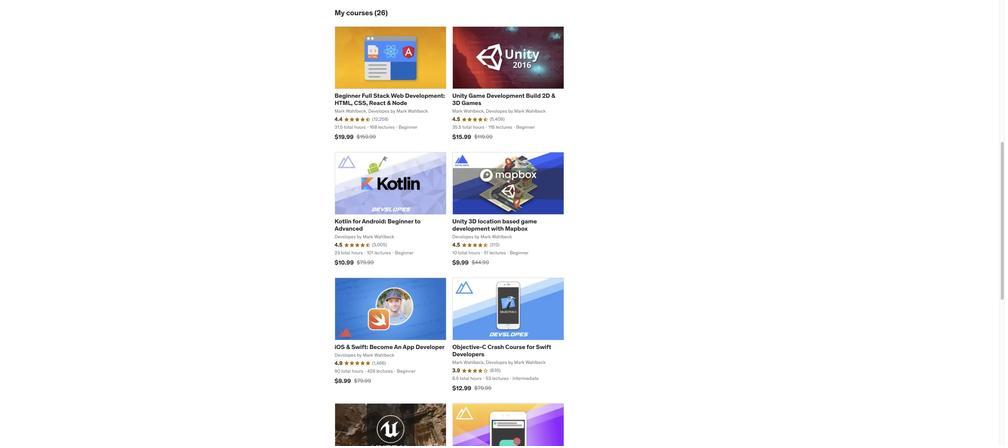 Task type: vqa. For each thing, say whether or not it's contained in the screenshot.


Task type: locate. For each thing, give the bounding box(es) containing it.
lectures
[[378, 124, 395, 130], [496, 124, 513, 130], [375, 250, 391, 256], [490, 250, 506, 256], [377, 369, 393, 374], [492, 376, 509, 382]]

by down advanced
[[357, 234, 362, 240]]

devslopes down 'ios'
[[335, 353, 356, 358]]

1 vertical spatial for
[[527, 343, 535, 351]]

31.5 total hours
[[335, 124, 366, 130]]

hours up '$12.99 $79.99'
[[471, 376, 482, 382]]

by down objective-c crash course for swift developers link
[[509, 360, 513, 366]]

devslopes inside beginner full stack web development: html, css, react & node mark wahlbeck, devslopes by mark wahlbeck
[[368, 108, 390, 114]]

1 unity from the top
[[453, 92, 468, 99]]

168
[[370, 124, 377, 130]]

unity for unity 3d location based game development with mapbox
[[453, 218, 468, 225]]

beginner for beginner full stack web development: html, css, react & node
[[399, 124, 418, 130]]

5409 reviews element
[[490, 116, 505, 123]]

2 vertical spatial $79.99
[[475, 385, 492, 392]]

0 vertical spatial 3d
[[453, 99, 461, 107]]

by down development
[[475, 234, 480, 240]]

swift:
[[351, 343, 368, 351]]

ios & swift: become an app developer devslopes by mark wahlbeck
[[335, 343, 445, 358]]

wahlbeck inside 'unity 3d location based game development with mapbox devslopes by mark wahlbeck'
[[492, 234, 512, 240]]

1 vertical spatial $79.99
[[354, 378, 371, 385]]

by down swift:
[[357, 353, 362, 358]]

devslopes inside objective-c crash course for swift developers mark wahlbeck, devslopes by mark wahlbeck
[[486, 360, 508, 366]]

lectures down 312 reviews element
[[490, 250, 506, 256]]

1 horizontal spatial 3d
[[469, 218, 477, 225]]

1 horizontal spatial for
[[527, 343, 535, 351]]

(835)
[[490, 368, 501, 374]]

0 horizontal spatial $9.99
[[335, 377, 351, 385]]

$12.99 $79.99
[[453, 385, 492, 392]]

(26)
[[375, 8, 388, 17]]

beginner for kotlin for android: beginner to advanced
[[395, 250, 414, 256]]

hours for node
[[354, 124, 366, 130]]

wahlbeck down swift
[[526, 360, 546, 366]]

mark down swift:
[[363, 353, 373, 358]]

0 vertical spatial $9.99
[[453, 259, 469, 266]]

lectures down 835 reviews element
[[492, 376, 509, 382]]

devslopes up (12,258)
[[368, 108, 390, 114]]

2 unity from the top
[[453, 218, 468, 225]]

by down unity game development build 2d & 3d games link
[[509, 108, 513, 114]]

unity left game
[[453, 92, 468, 99]]

for inside the kotlin for android: beginner to advanced devslopes by mark wahlbeck
[[353, 218, 361, 225]]

unity left location
[[453, 218, 468, 225]]

$79.99 down 101
[[357, 259, 374, 266]]

hours up $10.99 $79.99
[[352, 250, 363, 256]]

& right 'ios'
[[346, 343, 350, 351]]

2 horizontal spatial &
[[552, 92, 556, 99]]

168 lectures
[[370, 124, 395, 130]]

mark down course
[[515, 360, 525, 366]]

$79.99
[[357, 259, 374, 266], [354, 378, 371, 385], [475, 385, 492, 392]]

wahlbeck down become
[[374, 353, 395, 358]]

course
[[506, 343, 526, 351]]

for inside objective-c crash course for swift developers mark wahlbeck, devslopes by mark wahlbeck
[[527, 343, 535, 351]]

1466 reviews element
[[372, 361, 386, 367]]

total right 90
[[342, 369, 351, 374]]

by inside objective-c crash course for swift developers mark wahlbeck, devslopes by mark wahlbeck
[[509, 360, 513, 366]]

total right 10
[[458, 250, 468, 256]]

12258 reviews element
[[372, 116, 389, 123]]

& right 2d
[[552, 92, 556, 99]]

10
[[453, 250, 457, 256]]

0 horizontal spatial &
[[346, 343, 350, 351]]

location
[[478, 218, 501, 225]]

$79.99 inside $9.99 $79.99
[[354, 378, 371, 385]]

beginner right 51 lectures
[[510, 250, 529, 256]]

objective-c crash course for swift developers link
[[453, 343, 551, 358]]

& left node
[[387, 99, 391, 107]]

3.9
[[453, 368, 460, 374]]

4.9
[[335, 360, 343, 367]]

4.5 up 35.5
[[453, 116, 460, 123]]

beginner left full
[[335, 92, 361, 99]]

beginner for unity 3d location based game development with mapbox
[[510, 250, 529, 256]]

$119.99
[[475, 133, 493, 140]]

wahlbeck,
[[346, 108, 367, 114], [464, 108, 485, 114], [464, 360, 485, 366]]

4.5
[[453, 116, 460, 123], [335, 242, 342, 249], [453, 242, 460, 249]]

react
[[369, 99, 386, 107]]

beginner left to
[[388, 218, 414, 225]]

$79.99 inside $10.99 $79.99
[[357, 259, 374, 266]]

devslopes down advanced
[[335, 234, 356, 240]]

total right 23 in the bottom left of the page
[[341, 250, 350, 256]]

wahlbeck, down games
[[464, 108, 485, 114]]

(1,466)
[[372, 361, 386, 366]]

beginner right 116 lectures
[[516, 124, 535, 130]]

hours for wahlbeck,
[[473, 124, 485, 130]]

by inside ios & swift: become an app developer devslopes by mark wahlbeck
[[357, 353, 362, 358]]

by inside beginner full stack web development: html, css, react & node mark wahlbeck, devslopes by mark wahlbeck
[[391, 108, 396, 114]]

total for beginner full stack web development: html, css, react & node
[[344, 124, 353, 130]]

&
[[552, 92, 556, 99], [387, 99, 391, 107], [346, 343, 350, 351]]

beginner down node
[[399, 124, 418, 130]]

10 total hours
[[453, 250, 480, 256]]

0 vertical spatial unity
[[453, 92, 468, 99]]

web
[[391, 92, 404, 99]]

35.5 total hours
[[453, 124, 485, 130]]

total right 35.5
[[463, 124, 472, 130]]

4.5 up 23 in the bottom left of the page
[[335, 242, 342, 249]]

beginner right 101 lectures
[[395, 250, 414, 256]]

$19.99 $159.99
[[335, 133, 376, 141]]

0 vertical spatial for
[[353, 218, 361, 225]]

lectures for mark
[[377, 369, 393, 374]]

total right 31.5
[[344, 124, 353, 130]]

1 vertical spatial 3d
[[469, 218, 477, 225]]

beginner down app at bottom left
[[397, 369, 416, 374]]

lectures down 3005 reviews element
[[375, 250, 391, 256]]

4.4
[[335, 116, 343, 123]]

$79.99 down the 53
[[475, 385, 492, 392]]

1 vertical spatial $9.99
[[335, 377, 351, 385]]

$9.99
[[453, 259, 469, 266], [335, 377, 351, 385]]

wahlbeck, down developers
[[464, 360, 485, 366]]

for right kotlin
[[353, 218, 361, 225]]

wahlbeck, inside unity game development build 2d & 3d games mark wahlbeck, devslopes by mark wahlbeck
[[464, 108, 485, 114]]

wahlbeck up (3,005)
[[374, 234, 395, 240]]

devslopes inside 'unity 3d location based game development with mapbox devslopes by mark wahlbeck'
[[453, 234, 474, 240]]

crash
[[488, 343, 504, 351]]

4.5 for unity 3d location based game development with mapbox
[[453, 242, 460, 249]]

wahlbeck, inside beginner full stack web development: html, css, react & node mark wahlbeck, devslopes by mark wahlbeck
[[346, 108, 367, 114]]

unity
[[453, 92, 468, 99], [453, 218, 468, 225]]

hours for mark
[[352, 369, 364, 374]]

mark up 35.5
[[453, 108, 463, 114]]

$9.99 down 90
[[335, 377, 351, 385]]

$10.99 $79.99
[[335, 259, 374, 266]]

lectures down 1466 reviews element
[[377, 369, 393, 374]]

devslopes up '(5,409)'
[[486, 108, 508, 114]]

devslopes
[[368, 108, 390, 114], [486, 108, 508, 114], [335, 234, 356, 240], [453, 234, 474, 240], [335, 353, 356, 358], [486, 360, 508, 366]]

beginner for ios & swift: become an app developer
[[397, 369, 416, 374]]

1 horizontal spatial &
[[387, 99, 391, 107]]

hours up $9.99 $44.99
[[469, 250, 480, 256]]

35.5
[[453, 124, 462, 130]]

devslopes down development
[[453, 234, 474, 240]]

$79.99 for $12.99
[[475, 385, 492, 392]]

wahlbeck down build
[[526, 108, 546, 114]]

(312)
[[490, 242, 500, 248]]

mark inside ios & swift: become an app developer devslopes by mark wahlbeck
[[363, 353, 373, 358]]

(12,258)
[[372, 116, 389, 122]]

by inside unity game development build 2d & 3d games mark wahlbeck, devslopes by mark wahlbeck
[[509, 108, 513, 114]]

$9.99 down '10 total hours'
[[453, 259, 469, 266]]

wahlbeck down with
[[492, 234, 512, 240]]

wahlbeck, down css,
[[346, 108, 367, 114]]

1 horizontal spatial $9.99
[[453, 259, 469, 266]]

beginner
[[335, 92, 361, 99], [399, 124, 418, 130], [516, 124, 535, 130], [388, 218, 414, 225], [395, 250, 414, 256], [510, 250, 529, 256], [397, 369, 416, 374]]

unity for unity game development build 2d & 3d games
[[453, 92, 468, 99]]

$9.99 $44.99
[[453, 259, 489, 266]]

unity inside unity game development build 2d & 3d games mark wahlbeck, devslopes by mark wahlbeck
[[453, 92, 468, 99]]

8.5
[[453, 376, 459, 382]]

51
[[484, 250, 489, 256]]

$9.99 for unity 3d location based game development with mapbox
[[453, 259, 469, 266]]

0 vertical spatial $79.99
[[357, 259, 374, 266]]

(5,409)
[[490, 116, 505, 122]]

hours
[[354, 124, 366, 130], [473, 124, 485, 130], [352, 250, 363, 256], [469, 250, 480, 256], [352, 369, 364, 374], [471, 376, 482, 382]]

by inside 'unity 3d location based game development with mapbox devslopes by mark wahlbeck'
[[475, 234, 480, 240]]

0 horizontal spatial 3d
[[453, 99, 461, 107]]

$159.99
[[357, 133, 376, 140]]

c
[[482, 343, 487, 351]]

wahlbeck down development:
[[408, 108, 428, 114]]

312 reviews element
[[490, 242, 500, 249]]

objective-c crash course for swift developers mark wahlbeck, devslopes by mark wahlbeck
[[453, 343, 551, 366]]

& inside beginner full stack web development: html, css, react & node mark wahlbeck, devslopes by mark wahlbeck
[[387, 99, 391, 107]]

to
[[415, 218, 421, 225]]

games
[[462, 99, 482, 107]]

835 reviews element
[[490, 368, 501, 374]]

kotlin
[[335, 218, 352, 225]]

lectures down 5409 reviews element
[[496, 124, 513, 130]]

lectures down 12258 reviews element
[[378, 124, 395, 130]]

for left swift
[[527, 343, 535, 351]]

ios & swift: become an app developer link
[[335, 343, 445, 351]]

3d left location
[[469, 218, 477, 225]]

3d left games
[[453, 99, 461, 107]]

hours for by
[[469, 250, 480, 256]]

31.5
[[335, 124, 343, 130]]

total right 8.5
[[460, 376, 469, 382]]

hours up $9.99 $79.99 at the left bottom
[[352, 369, 364, 374]]

kotlin for android: beginner to advanced devslopes by mark wahlbeck
[[335, 218, 421, 240]]

mark up (312)
[[481, 234, 491, 240]]

hours up $119.99
[[473, 124, 485, 130]]

wahlbeck
[[408, 108, 428, 114], [526, 108, 546, 114], [374, 234, 395, 240], [492, 234, 512, 240], [374, 353, 395, 358], [526, 360, 546, 366]]

development:
[[405, 92, 445, 99]]

mark up (3,005)
[[363, 234, 373, 240]]

total for unity 3d location based game development with mapbox
[[458, 250, 468, 256]]

development
[[453, 225, 490, 233]]

$12.99
[[453, 385, 472, 392]]

total for ios & swift: become an app developer
[[342, 369, 351, 374]]

by down node
[[391, 108, 396, 114]]

wahlbeck inside unity game development build 2d & 3d games mark wahlbeck, devslopes by mark wahlbeck
[[526, 108, 546, 114]]

unity inside 'unity 3d location based game development with mapbox devslopes by mark wahlbeck'
[[453, 218, 468, 225]]

lectures for node
[[378, 124, 395, 130]]

beginner inside the kotlin for android: beginner to advanced devslopes by mark wahlbeck
[[388, 218, 414, 225]]

mark inside 'unity 3d location based game development with mapbox devslopes by mark wahlbeck'
[[481, 234, 491, 240]]

devslopes up (835)
[[486, 360, 508, 366]]

1 vertical spatial unity
[[453, 218, 468, 225]]

devslopes inside the kotlin for android: beginner to advanced devslopes by mark wahlbeck
[[335, 234, 356, 240]]

mark
[[335, 108, 345, 114], [397, 108, 407, 114], [453, 108, 463, 114], [515, 108, 525, 114], [363, 234, 373, 240], [481, 234, 491, 240], [363, 353, 373, 358], [453, 360, 463, 366], [515, 360, 525, 366]]

hours up $19.99 $159.99
[[354, 124, 366, 130]]

$79.99 down 429
[[354, 378, 371, 385]]

0 horizontal spatial for
[[353, 218, 361, 225]]

$79.99 inside '$12.99 $79.99'
[[475, 385, 492, 392]]

3d
[[453, 99, 461, 107], [469, 218, 477, 225]]

4.5 up 10
[[453, 242, 460, 249]]



Task type: describe. For each thing, give the bounding box(es) containing it.
mark up 4.4
[[335, 108, 345, 114]]

mapbox
[[505, 225, 528, 233]]

mark down unity game development build 2d & 3d games link
[[515, 108, 525, 114]]

ios
[[335, 343, 345, 351]]

objective-
[[453, 343, 482, 351]]

429
[[367, 369, 376, 374]]

with
[[491, 225, 504, 233]]

8.5 total hours
[[453, 376, 482, 382]]

$9.99 $79.99
[[335, 377, 371, 385]]

hours for wahlbeck
[[352, 250, 363, 256]]

by inside the kotlin for android: beginner to advanced devslopes by mark wahlbeck
[[357, 234, 362, 240]]

& inside ios & swift: become an app developer devslopes by mark wahlbeck
[[346, 343, 350, 351]]

unity game development build 2d & 3d games mark wahlbeck, devslopes by mark wahlbeck
[[453, 92, 556, 114]]

android:
[[362, 218, 386, 225]]

116
[[489, 124, 495, 130]]

courses
[[346, 8, 373, 17]]

an
[[394, 343, 402, 351]]

game
[[521, 218, 537, 225]]

4.5 for unity game development build 2d & 3d games
[[453, 116, 460, 123]]

wahlbeck inside beginner full stack web development: html, css, react & node mark wahlbeck, devslopes by mark wahlbeck
[[408, 108, 428, 114]]

unity 3d location based game development with mapbox devslopes by mark wahlbeck
[[453, 218, 537, 240]]

devslopes inside unity game development build 2d & 3d games mark wahlbeck, devslopes by mark wahlbeck
[[486, 108, 508, 114]]

$15.99 $119.99
[[453, 133, 493, 141]]

lectures for wahlbeck
[[375, 250, 391, 256]]

429 lectures
[[367, 369, 393, 374]]

app
[[403, 343, 415, 351]]

$19.99
[[335, 133, 354, 141]]

beginner full stack web development: html, css, react & node link
[[335, 92, 445, 107]]

2d
[[542, 92, 550, 99]]

lectures for by
[[490, 250, 506, 256]]

unity game development build 2d & 3d games link
[[453, 92, 556, 107]]

$15.99
[[453, 133, 471, 141]]

my courses (26)
[[335, 8, 388, 17]]

lectures for devslopes
[[492, 376, 509, 382]]

node
[[392, 99, 407, 107]]

$44.99
[[472, 259, 489, 266]]

game
[[469, 92, 485, 99]]

development
[[487, 92, 525, 99]]

stack
[[373, 92, 390, 99]]

become
[[370, 343, 393, 351]]

total for unity game development build 2d & 3d games
[[463, 124, 472, 130]]

101 lectures
[[367, 250, 391, 256]]

kotlin for android: beginner to advanced link
[[335, 218, 421, 233]]

90
[[335, 369, 341, 374]]

101
[[367, 250, 374, 256]]

$79.99 for $10.99
[[357, 259, 374, 266]]

wahlbeck inside ios & swift: become an app developer devslopes by mark wahlbeck
[[374, 353, 395, 358]]

wahlbeck inside the kotlin for android: beginner to advanced devslopes by mark wahlbeck
[[374, 234, 395, 240]]

intermediate
[[513, 376, 539, 382]]

3d inside unity game development build 2d & 3d games mark wahlbeck, devslopes by mark wahlbeck
[[453, 99, 461, 107]]

90 total hours
[[335, 369, 364, 374]]

swift
[[536, 343, 551, 351]]

53 lectures
[[486, 376, 509, 382]]

devslopes inside ios & swift: become an app developer devslopes by mark wahlbeck
[[335, 353, 356, 358]]

mark inside the kotlin for android: beginner to advanced devslopes by mark wahlbeck
[[363, 234, 373, 240]]

based
[[503, 218, 520, 225]]

53
[[486, 376, 491, 382]]

51 lectures
[[484, 250, 506, 256]]

hours for devslopes
[[471, 376, 482, 382]]

developer
[[416, 343, 445, 351]]

beginner for unity game development build 2d & 3d games
[[516, 124, 535, 130]]

lectures for wahlbeck,
[[496, 124, 513, 130]]

build
[[526, 92, 541, 99]]

full
[[362, 92, 372, 99]]

total for kotlin for android: beginner to advanced
[[341, 250, 350, 256]]

$10.99
[[335, 259, 354, 266]]

4.5 for kotlin for android: beginner to advanced
[[335, 242, 342, 249]]

$9.99 for ios & swift: become an app developer
[[335, 377, 351, 385]]

total for objective-c crash course for swift developers
[[460, 376, 469, 382]]

wahlbeck inside objective-c crash course for swift developers mark wahlbeck, devslopes by mark wahlbeck
[[526, 360, 546, 366]]

3d inside 'unity 3d location based game development with mapbox devslopes by mark wahlbeck'
[[469, 218, 477, 225]]

3005 reviews element
[[372, 242, 387, 249]]

beginner full stack web development: html, css, react & node mark wahlbeck, devslopes by mark wahlbeck
[[335, 92, 445, 114]]

(3,005)
[[372, 242, 387, 248]]

advanced
[[335, 225, 363, 233]]

23 total hours
[[335, 250, 363, 256]]

wahlbeck, inside objective-c crash course for swift developers mark wahlbeck, devslopes by mark wahlbeck
[[464, 360, 485, 366]]

html,
[[335, 99, 353, 107]]

beginner inside beginner full stack web development: html, css, react & node mark wahlbeck, devslopes by mark wahlbeck
[[335, 92, 361, 99]]

23
[[335, 250, 340, 256]]

mark up 3.9
[[453, 360, 463, 366]]

mark down node
[[397, 108, 407, 114]]

$79.99 for $9.99
[[354, 378, 371, 385]]

css,
[[354, 99, 368, 107]]

& inside unity game development build 2d & 3d games mark wahlbeck, devslopes by mark wahlbeck
[[552, 92, 556, 99]]

116 lectures
[[489, 124, 513, 130]]

my
[[335, 8, 345, 17]]

unity 3d location based game development with mapbox link
[[453, 218, 537, 233]]

developers
[[453, 351, 485, 358]]



